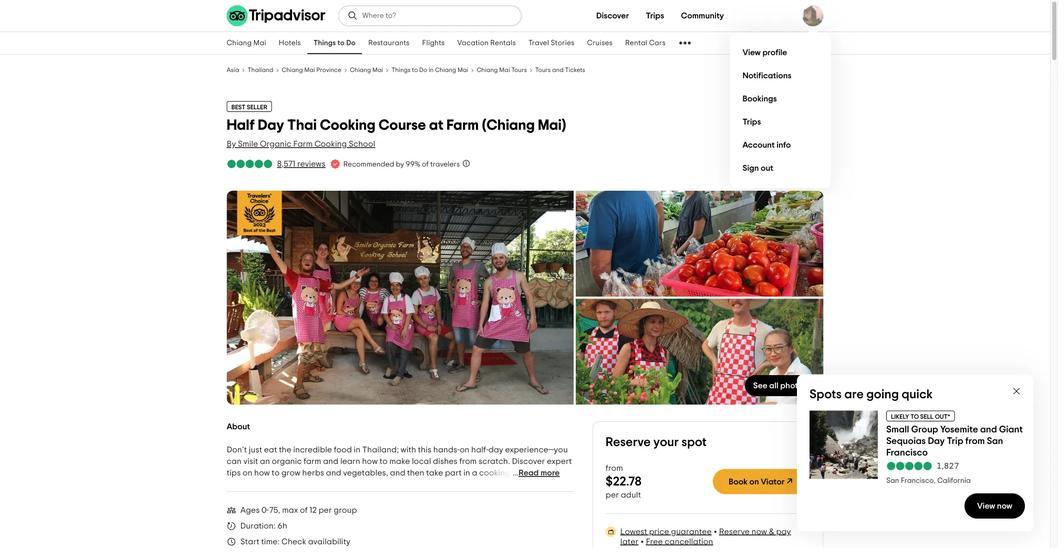 Task type: vqa. For each thing, say whether or not it's contained in the screenshot.
'Bookings' link
yes



Task type: locate. For each thing, give the bounding box(es) containing it.
don't
[[227, 446, 247, 454]]

5.0 of 5 bubbles. 8,571 reviews element
[[227, 158, 326, 170]]

and inside likely to sell out* small group yosemite and giant sequoias day trip from san francisco
[[981, 425, 997, 434]]

1 vertical spatial of
[[301, 480, 309, 489]]

by
[[227, 140, 236, 148]]

likely to sell out* small group yosemite and giant sequoias day trip from san francisco
[[887, 414, 1023, 457]]

of right the 99% on the left
[[422, 161, 429, 168]]

and up dishes—such
[[326, 469, 341, 477]]

mai left province
[[304, 67, 315, 73]]

francisco
[[887, 448, 928, 457]]

reserve now & pay later button
[[621, 527, 791, 546]]

0 vertical spatial things
[[314, 39, 336, 47]]

trips inside trips button
[[646, 12, 664, 20]]

1 vertical spatial things
[[392, 67, 411, 73]]

guarantee
[[671, 527, 712, 536]]

make down with on the left bottom of page
[[390, 457, 410, 466]]

0 vertical spatial day
[[258, 118, 284, 132]]

0 horizontal spatial do
[[346, 39, 356, 47]]

how down an
[[254, 469, 270, 477]]

cooking
[[479, 469, 510, 477]]

san francisco, california
[[887, 477, 971, 484]]

to down the flights link at the left
[[412, 67, 418, 73]]

0 horizontal spatial day
[[258, 118, 284, 132]]

day up organic
[[258, 118, 284, 132]]

vacation
[[458, 39, 489, 47]]

day
[[258, 118, 284, 132], [928, 436, 945, 446]]

make
[[390, 457, 410, 466], [243, 480, 264, 489]]

search image
[[348, 11, 358, 21]]

per down $22.78
[[606, 491, 619, 499]]

1 vertical spatial per
[[319, 506, 332, 515]]

1 vertical spatial how
[[254, 469, 270, 477]]

0 horizontal spatial chiang mai link
[[220, 32, 273, 54]]

1 vertical spatial san
[[887, 477, 900, 484]]

0 vertical spatial discover
[[597, 12, 629, 20]]

reserve for your
[[606, 436, 651, 449]]

discover up read
[[512, 457, 545, 466]]

$22.78
[[606, 475, 642, 488]]

0 horizontal spatial trips
[[646, 12, 664, 20]]

1 horizontal spatial chiang mai
[[350, 67, 383, 73]]

1 horizontal spatial now
[[997, 502, 1013, 510]]

0 horizontal spatial things
[[314, 39, 336, 47]]

1 horizontal spatial per
[[606, 491, 619, 499]]

read more
[[519, 469, 560, 477]]

now
[[997, 502, 1013, 510], [752, 527, 767, 536]]

tours inside 'chiang mai tours' link
[[512, 67, 527, 73]]

1 horizontal spatial how
[[362, 457, 378, 466]]

1 vertical spatial discover
[[512, 457, 545, 466]]

on right book
[[750, 477, 759, 486]]

flights
[[422, 39, 445, 47]]

reserve left &
[[719, 527, 750, 536]]

0 vertical spatial can
[[227, 457, 242, 466]]

view inside button
[[978, 502, 996, 510]]

0 vertical spatial view
[[743, 48, 761, 57]]

travel stories link
[[522, 32, 581, 54]]

just
[[249, 446, 262, 454]]

in up learn
[[354, 446, 361, 454]]

stir-
[[443, 480, 458, 489]]

1 horizontal spatial chiang mai link
[[350, 65, 383, 74]]

2 tours from the left
[[535, 67, 551, 73]]

san left the francisco,
[[887, 477, 900, 484]]

out*
[[935, 414, 950, 420]]

2 horizontal spatial in
[[464, 469, 470, 477]]

tours
[[512, 67, 527, 73], [535, 67, 551, 73]]

2 vertical spatial in
[[464, 469, 470, 477]]

san
[[987, 436, 1004, 446], [887, 477, 900, 484]]

soup,
[[471, 480, 492, 489]]

view profile
[[743, 48, 788, 57]]

discover up cruises
[[597, 12, 629, 20]]

yosemite
[[941, 425, 979, 434]]

to left grow
[[272, 469, 280, 477]]

of left 12
[[300, 506, 308, 515]]

0 horizontal spatial make
[[243, 480, 264, 489]]

1 horizontal spatial san
[[987, 436, 1004, 446]]

chiang mai province
[[282, 67, 342, 73]]

do down the flights link at the left
[[419, 67, 427, 73]]

8,571 reviews link
[[227, 158, 326, 170]]

california
[[938, 477, 971, 484]]

trips up account
[[743, 118, 761, 126]]

2 vertical spatial of
[[300, 506, 308, 515]]

reviews
[[297, 160, 326, 168]]

0 horizontal spatial tours
[[512, 67, 527, 73]]

province
[[317, 67, 342, 73]]

trips button
[[638, 5, 673, 26]]

0 vertical spatial farm
[[447, 118, 479, 132]]

day inside likely to sell out* small group yosemite and giant sequoias day trip from san francisco
[[928, 436, 945, 446]]

can up tips
[[227, 457, 242, 466]]

0 horizontal spatial reserve
[[606, 436, 651, 449]]

now for view
[[997, 502, 1013, 510]]

to up province
[[338, 39, 345, 47]]

1 horizontal spatial view
[[978, 502, 996, 510]]

make down visit
[[243, 480, 264, 489]]

things to do in chiang mai link
[[392, 65, 469, 74]]

reserve for now
[[719, 527, 750, 536]]

things
[[314, 39, 336, 47], [392, 67, 411, 73]]

chiang mai down restaurants on the top of the page
[[350, 67, 383, 73]]

0 horizontal spatial view
[[743, 48, 761, 57]]

1 horizontal spatial tours
[[535, 67, 551, 73]]

see all photos image
[[227, 191, 574, 405], [576, 191, 824, 297], [576, 299, 824, 405]]

from inside likely to sell out* small group yosemite and giant sequoias day trip from san francisco
[[966, 436, 985, 446]]

herbs
[[302, 469, 324, 477]]

thailand
[[248, 67, 273, 73]]

in down the flights link at the left
[[429, 67, 434, 73]]

on down visit
[[243, 469, 252, 477]]

0 horizontal spatial on
[[243, 469, 252, 477]]

1 horizontal spatial do
[[419, 67, 427, 73]]

farm down thai
[[293, 140, 313, 148]]

things down restaurants link
[[392, 67, 411, 73]]

and down cooking
[[494, 480, 509, 489]]

1 vertical spatial now
[[752, 527, 767, 536]]

0 vertical spatial do
[[346, 39, 356, 47]]

0 vertical spatial chiang mai
[[227, 39, 266, 47]]

1 tours from the left
[[512, 67, 527, 73]]

1 horizontal spatial trips
[[743, 118, 761, 126]]

0 vertical spatial san
[[987, 436, 1004, 446]]

in up fry,
[[464, 469, 470, 477]]

dishes
[[433, 457, 458, 466]]

farm
[[447, 118, 479, 132], [293, 140, 313, 148]]

chiang down vacation rentals
[[477, 67, 498, 73]]

cooking up "reviews"
[[315, 140, 347, 148]]

trips for trips button
[[646, 12, 664, 20]]

how up vegetables,
[[362, 457, 378, 466]]

1 horizontal spatial make
[[390, 457, 410, 466]]

tours down rentals on the top of the page
[[512, 67, 527, 73]]

day
[[489, 446, 504, 454]]

do down search image
[[346, 39, 356, 47]]

profile
[[763, 48, 788, 57]]

0 horizontal spatial in
[[354, 446, 361, 454]]

notifications
[[743, 71, 792, 80]]

0 vertical spatial a
[[472, 469, 477, 477]]

chiang mai up asia link
[[227, 39, 266, 47]]

can
[[227, 457, 242, 466], [227, 480, 242, 489]]

1 vertical spatial chiang mai
[[350, 67, 383, 73]]

75,
[[269, 506, 280, 515]]

san down giant
[[987, 436, 1004, 446]]

1 vertical spatial view
[[978, 502, 996, 510]]

where
[[534, 469, 557, 477]]

0 vertical spatial in
[[429, 67, 434, 73]]

chiang mai
[[227, 39, 266, 47], [350, 67, 383, 73]]

best
[[232, 104, 246, 110]]

0 vertical spatial how
[[362, 457, 378, 466]]

1 can from the top
[[227, 457, 242, 466]]

on
[[460, 446, 470, 454], [243, 469, 252, 477], [750, 477, 759, 486]]

chiang
[[227, 39, 252, 47], [282, 67, 303, 73], [350, 67, 371, 73], [435, 67, 456, 73], [477, 67, 498, 73]]

reserve inside reserve now & pay later
[[719, 527, 750, 536]]

group
[[334, 506, 357, 515]]

chiang mai link
[[220, 32, 273, 54], [350, 65, 383, 74]]

see all photos button
[[745, 375, 815, 396]]

things for things to do
[[314, 39, 336, 47]]

None search field
[[339, 6, 521, 25]]

things inside things to do in chiang mai link
[[392, 67, 411, 73]]

now inside view now button
[[997, 502, 1013, 510]]

1 vertical spatial can
[[227, 480, 242, 489]]

2 horizontal spatial from
[[966, 436, 985, 446]]

tripadvisor image
[[227, 5, 326, 26]]

this
[[418, 446, 432, 454]]

do for things to do in chiang mai
[[419, 67, 427, 73]]

1 vertical spatial a
[[266, 480, 271, 489]]

chiang mai tours
[[477, 67, 527, 73]]

1 horizontal spatial reserve
[[719, 527, 750, 536]]

chiang mai link down restaurants on the top of the page
[[350, 65, 383, 74]]

from down yosemite
[[966, 436, 985, 446]]

a
[[472, 469, 477, 477], [266, 480, 271, 489]]

0 horizontal spatial how
[[254, 469, 270, 477]]

day down the group
[[928, 436, 945, 446]]

1 vertical spatial do
[[419, 67, 427, 73]]

account
[[743, 141, 775, 149]]

(chiang
[[482, 118, 535, 132]]

chiang down the flights link at the left
[[435, 67, 456, 73]]

photos
[[781, 382, 807, 390]]

0 vertical spatial per
[[606, 491, 619, 499]]

a left variety
[[266, 480, 271, 489]]

tickets
[[565, 67, 586, 73]]

0 horizontal spatial per
[[319, 506, 332, 515]]

a up soup,
[[472, 469, 477, 477]]

cooking up school
[[320, 118, 376, 132]]

per right 12
[[319, 506, 332, 515]]

1 horizontal spatial from
[[606, 464, 623, 472]]

1 vertical spatial day
[[928, 436, 945, 446]]

0 horizontal spatial discover
[[512, 457, 545, 466]]

max
[[282, 506, 298, 515]]

1 horizontal spatial day
[[928, 436, 945, 446]]

8,571 reviews button
[[277, 158, 326, 170]]

reserve left your
[[606, 436, 651, 449]]

tours down travel
[[535, 67, 551, 73]]

8,571 reviews
[[277, 160, 326, 168]]

1 horizontal spatial discover
[[597, 12, 629, 20]]

trips up cars
[[646, 12, 664, 20]]

on left half-
[[460, 446, 470, 454]]

to
[[911, 414, 919, 420]]

0 vertical spatial cooking
[[320, 118, 376, 132]]

chiang mai link up asia link
[[220, 32, 273, 54]]

close image
[[1012, 386, 1022, 397]]

can down tips
[[227, 480, 242, 489]]

0 vertical spatial chiang mai link
[[220, 32, 273, 54]]

0 horizontal spatial from
[[460, 457, 477, 466]]

eat
[[264, 446, 277, 454]]

0 horizontal spatial farm
[[293, 140, 313, 148]]

now inside reserve now & pay later
[[752, 527, 767, 536]]

0 vertical spatial trips
[[646, 12, 664, 20]]

now for reserve
[[752, 527, 767, 536]]

local
[[412, 457, 431, 466]]

trips inside trips link
[[743, 118, 761, 126]]

0 horizontal spatial now
[[752, 527, 767, 536]]

rental cars link
[[619, 32, 672, 54]]

0 vertical spatial reserve
[[606, 436, 651, 449]]

quick
[[902, 388, 933, 401]]

of down herbs in the left of the page
[[301, 480, 309, 489]]

menu
[[730, 33, 831, 188]]

book on viator
[[729, 477, 785, 486]]

stories
[[551, 39, 575, 47]]

visit
[[243, 457, 258, 466]]

5.0 of 5 bubbles. 1,827 reviews element
[[887, 460, 988, 472]]

from up $22.78
[[606, 464, 623, 472]]

school
[[349, 140, 375, 148]]

0 vertical spatial of
[[422, 161, 429, 168]]

0 vertical spatial now
[[997, 502, 1013, 510]]

travel stories
[[529, 39, 575, 47]]

things up province
[[314, 39, 336, 47]]

farm right at
[[447, 118, 479, 132]]

pay
[[776, 527, 791, 536]]

1 vertical spatial in
[[354, 446, 361, 454]]

part
[[445, 469, 462, 477]]

and left giant
[[981, 425, 997, 434]]

1 horizontal spatial things
[[392, 67, 411, 73]]

1 vertical spatial trips
[[743, 118, 761, 126]]

1 vertical spatial reserve
[[719, 527, 750, 536]]

from down half-
[[460, 457, 477, 466]]

things inside things to do link
[[314, 39, 336, 47]]



Task type: describe. For each thing, give the bounding box(es) containing it.
1,827
[[937, 462, 959, 470]]

Search search field
[[362, 11, 513, 20]]

see all photos
[[754, 382, 807, 390]]

vegetables,
[[343, 469, 388, 477]]

community button
[[673, 5, 733, 26]]

by smile organic farm cooking school
[[227, 140, 375, 148]]

view now button
[[965, 494, 1025, 519]]

1 horizontal spatial farm
[[447, 118, 479, 132]]

1 vertical spatial farm
[[293, 140, 313, 148]]

chiang mai province link
[[282, 65, 342, 74]]

dishes—such
[[311, 480, 359, 489]]

0 horizontal spatial san
[[887, 477, 900, 484]]

from inside don't just eat the incredible food in thailand; with this hands-on half-day experience—you can visit an organic farm and learn how to make local dishes from scratch. discover expert tips on how to grow herbs and vegetables, and then take part in a cooking class where you can make a variety of dishes—such as curry paste, curry, stir-fry, soup, and spring rolls.
[[460, 457, 477, 466]]

learn
[[340, 457, 360, 466]]

about
[[227, 422, 250, 431]]

thai
[[287, 118, 317, 132]]

per inside from $22.78 per adult
[[606, 491, 619, 499]]

then
[[407, 469, 425, 477]]

0 horizontal spatial chiang mai
[[227, 39, 266, 47]]

hotels link
[[273, 32, 307, 54]]

all
[[770, 382, 779, 390]]

francisco,
[[901, 477, 936, 484]]

with
[[401, 446, 416, 454]]

sequoias
[[887, 436, 926, 446]]

travel
[[529, 39, 549, 47]]

reserve your spot
[[606, 436, 707, 449]]

community
[[681, 12, 724, 20]]

going
[[867, 388, 899, 401]]

sign
[[743, 164, 759, 172]]

free cancellation
[[646, 537, 713, 546]]

start time: check availability
[[240, 538, 351, 546]]

vacation rentals
[[458, 39, 516, 47]]

profile picture image
[[803, 5, 824, 26]]

later
[[621, 537, 639, 546]]

hotels
[[279, 39, 301, 47]]

class
[[512, 469, 532, 477]]

1 vertical spatial cooking
[[315, 140, 347, 148]]

your
[[654, 436, 679, 449]]

small
[[887, 425, 910, 434]]

out
[[761, 164, 774, 172]]

spots
[[810, 388, 842, 401]]

the
[[279, 446, 292, 454]]

mai down rentals on the top of the page
[[499, 67, 510, 73]]

price
[[649, 527, 669, 536]]

san inside likely to sell out* small group yosemite and giant sequoias day trip from san francisco
[[987, 436, 1004, 446]]

asia link
[[227, 65, 239, 74]]

things to do
[[314, 39, 356, 47]]

sign out link
[[739, 157, 823, 180]]

view for view profile
[[743, 48, 761, 57]]

travelers' choice 2023 winner image
[[237, 191, 282, 235]]

duration: 6h
[[240, 522, 287, 530]]

mai down restaurants on the top of the page
[[372, 67, 383, 73]]

chiang down hotels "link" at top
[[282, 67, 303, 73]]

chiang right province
[[350, 67, 371, 73]]

organic
[[272, 457, 302, 466]]

0 vertical spatial make
[[390, 457, 410, 466]]

do for things to do
[[346, 39, 356, 47]]

lowest
[[621, 527, 647, 536]]

menu containing view profile
[[730, 33, 831, 188]]

rolls.
[[537, 480, 555, 489]]

mai down vacation
[[458, 67, 469, 73]]

1 horizontal spatial a
[[472, 469, 477, 477]]

mai)
[[538, 118, 567, 132]]

thailand link
[[248, 65, 273, 74]]

spot
[[682, 436, 707, 449]]

expert
[[547, 457, 572, 466]]

discover inside button
[[597, 12, 629, 20]]

bookings link
[[739, 87, 823, 110]]

2 can from the top
[[227, 480, 242, 489]]

of inside don't just eat the incredible food in thailand; with this hands-on half-day experience—you can visit an organic farm and learn how to make local dishes from scratch. discover expert tips on how to grow herbs and vegetables, and then take part in a cooking class where you can make a variety of dishes—such as curry paste, curry, stir-fry, soup, and spring rolls.
[[301, 480, 309, 489]]

things for things to do in chiang mai
[[392, 67, 411, 73]]

tours and tickets
[[535, 67, 586, 73]]

and down the food
[[323, 457, 339, 466]]

book
[[729, 477, 748, 486]]

things to do in chiang mai
[[392, 67, 469, 73]]

incredible
[[293, 446, 332, 454]]

and left tickets
[[552, 67, 564, 73]]

trips for trips link
[[743, 118, 761, 126]]

from $22.78 per adult
[[606, 464, 642, 499]]

paste,
[[394, 480, 418, 489]]

view for view now
[[978, 502, 996, 510]]

chiang up asia link
[[227, 39, 252, 47]]

restaurants
[[368, 39, 410, 47]]

bookings
[[743, 95, 777, 103]]

to down thailand;
[[380, 457, 388, 466]]

1 vertical spatial make
[[243, 480, 264, 489]]

mai up thailand link
[[254, 39, 266, 47]]

1 vertical spatial chiang mai link
[[350, 65, 383, 74]]

view profile link
[[739, 41, 823, 64]]

don't just eat the incredible food in thailand; with this hands-on half-day experience—you can visit an organic farm and learn how to make local dishes from scratch. discover expert tips on how to grow herbs and vegetables, and then take part in a cooking class where you can make a variety of dishes—such as curry paste, curry, stir-fry, soup, and spring rolls.
[[227, 446, 575, 489]]

duration:
[[240, 522, 276, 530]]

0 horizontal spatial a
[[266, 480, 271, 489]]

food
[[334, 446, 352, 454]]

likely
[[891, 414, 909, 420]]

from inside from $22.78 per adult
[[606, 464, 623, 472]]

2 horizontal spatial on
[[750, 477, 759, 486]]

by
[[396, 161, 404, 168]]

vacation rentals link
[[451, 32, 522, 54]]

free cancellation button
[[646, 537, 713, 546]]

discover inside don't just eat the incredible food in thailand; with this hands-on half-day experience—you can visit an organic farm and learn how to make local dishes from scratch. discover expert tips on how to grow herbs and vegetables, and then take part in a cooking class where you can make a variety of dishes—such as curry paste, curry, stir-fry, soup, and spring rolls.
[[512, 457, 545, 466]]

cancellation
[[665, 537, 713, 546]]

curry,
[[420, 480, 442, 489]]

8,571
[[277, 160, 295, 168]]

1 horizontal spatial on
[[460, 446, 470, 454]]

take
[[426, 469, 443, 477]]

sell
[[921, 414, 934, 420]]

read more button
[[519, 468, 560, 478]]

more
[[541, 469, 560, 477]]

travelers
[[430, 161, 460, 168]]

cars
[[649, 39, 666, 47]]

restaurants link
[[362, 32, 416, 54]]

spring
[[511, 480, 535, 489]]

0-
[[262, 506, 269, 515]]

reserve now & pay later
[[621, 527, 791, 546]]

recommended
[[343, 161, 394, 168]]

1 horizontal spatial in
[[429, 67, 434, 73]]

notifications link
[[739, 64, 823, 87]]

grow
[[282, 469, 301, 477]]

time:
[[261, 538, 280, 546]]

rental
[[625, 39, 648, 47]]

6h
[[278, 522, 287, 530]]

and up paste,
[[390, 469, 405, 477]]

read
[[519, 469, 539, 477]]

an
[[260, 457, 270, 466]]

spots are going quick
[[810, 388, 933, 401]]

account info link
[[739, 133, 823, 157]]



